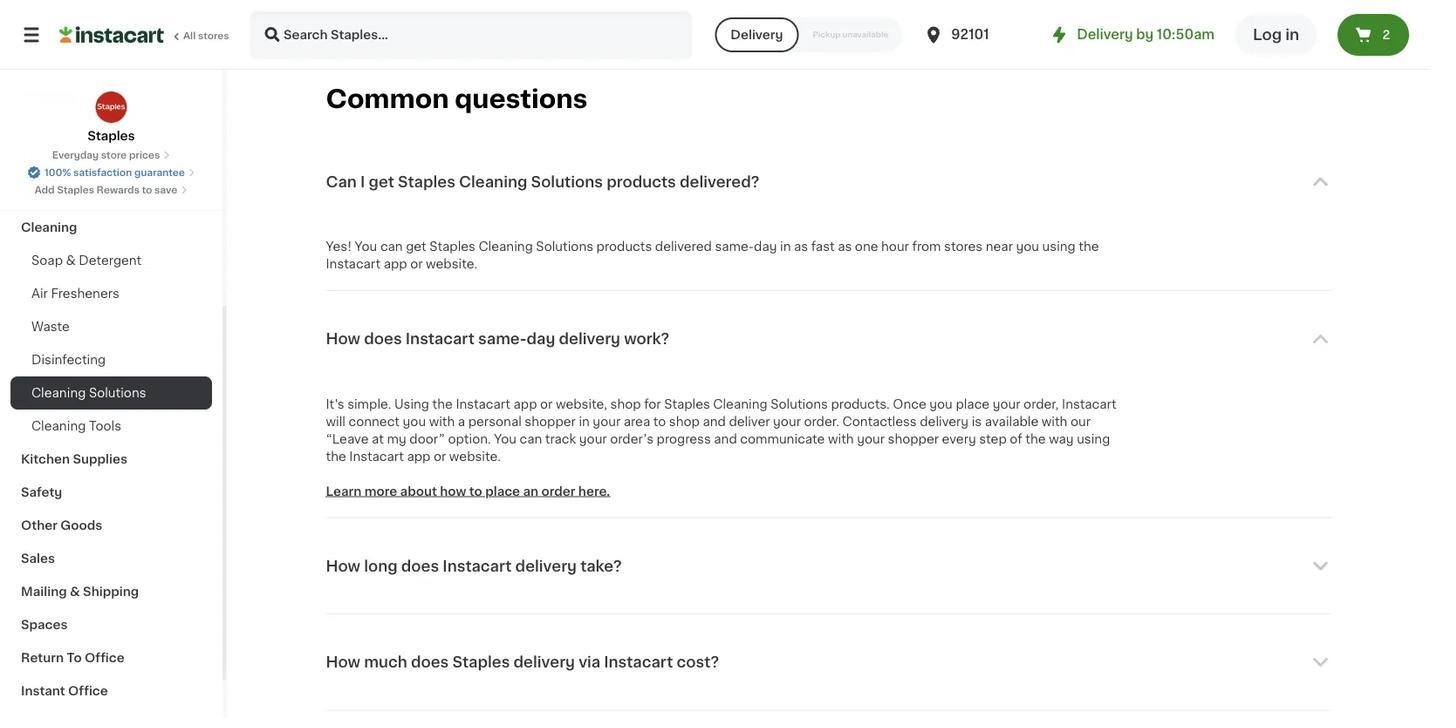 Task type: describe. For each thing, give the bounding box(es) containing it.
soap & detergent link
[[10, 244, 212, 277]]

sales
[[21, 553, 55, 565]]

1 as from the left
[[794, 241, 808, 254]]

how for how does instacart same-day delivery work?
[[326, 332, 360, 347]]

place inside it's simple. using the instacart app or website, shop for staples cleaning solutions products. once you place your order, instacart will connect you with a personal shopper in your area to shop and deliver your order. contactless delivery is available with our "leave at my door" option. you can track your order's progress and communicate with your shopper every step of the way using the instacart app or website.
[[956, 399, 990, 411]]

common
[[326, 87, 449, 112]]

it's
[[326, 399, 344, 411]]

many
[[279, 8, 307, 17]]

work?
[[624, 332, 669, 347]]

my
[[387, 434, 406, 446]]

add
[[35, 185, 55, 195]]

all stores
[[183, 31, 229, 41]]

near
[[986, 241, 1013, 254]]

furniture
[[21, 122, 78, 134]]

progress
[[657, 434, 711, 446]]

via
[[579, 656, 600, 671]]

staples inside dropdown button
[[398, 175, 455, 190]]

other
[[21, 520, 57, 532]]

return to office
[[21, 653, 124, 665]]

your up communicate
[[773, 416, 801, 429]]

long
[[364, 560, 398, 574]]

by
[[1136, 28, 1154, 41]]

2 horizontal spatial or
[[540, 399, 553, 411]]

learn more about how to place an order here. link
[[326, 486, 610, 498]]

92101
[[951, 28, 989, 41]]

delivery button
[[715, 17, 799, 52]]

cleaning tools link
[[10, 410, 212, 443]]

soap
[[31, 255, 63, 267]]

disinfecting link
[[10, 344, 212, 377]]

connect
[[349, 416, 400, 429]]

delivered?
[[680, 175, 759, 190]]

soap & detergent
[[31, 255, 142, 267]]

simple.
[[347, 399, 391, 411]]

1 vertical spatial and
[[714, 434, 737, 446]]

it's simple. using the instacart app or website, shop for staples cleaning solutions products. once you place your order, instacart will connect you with a personal shopper in your area to shop and deliver your order. contactless delivery is available with our "leave at my door" option. you can track your order's progress and communicate with your shopper every step of the way using the instacart app or website.
[[326, 399, 1120, 463]]

food & drink link
[[10, 145, 212, 178]]

0 vertical spatial and
[[703, 416, 726, 429]]

waste
[[31, 321, 70, 333]]

other goods link
[[10, 510, 212, 543]]

you inside from stores near you using the instacart app or website.
[[1016, 241, 1039, 254]]

guarantee
[[134, 168, 185, 178]]

waste link
[[10, 311, 212, 344]]

delivery left work? at top
[[559, 332, 620, 347]]

instacart right via
[[604, 656, 673, 671]]

0 horizontal spatial place
[[485, 486, 520, 498]]

solutions inside dropdown button
[[531, 175, 603, 190]]

air
[[31, 288, 48, 300]]

your left area
[[593, 416, 621, 429]]

how long does instacart delivery take?
[[326, 560, 622, 574]]

service type group
[[715, 17, 902, 52]]

safety link
[[10, 476, 212, 510]]

order,
[[1024, 399, 1059, 411]]

mailing & shipping link
[[10, 576, 212, 609]]

10:50am
[[1157, 28, 1215, 41]]

furniture link
[[10, 112, 212, 145]]

1 vertical spatial products
[[596, 241, 652, 254]]

can inside it's simple. using the instacart app or website, shop for staples cleaning solutions products. once you place your order, instacart will connect you with a personal shopper in your area to shop and deliver your order. contactless delivery is available with our "leave at my door" option. you can track your order's progress and communicate with your shopper every step of the way using the instacart app or website.
[[520, 434, 542, 446]]

of
[[1010, 434, 1022, 446]]

1 vertical spatial shopper
[[888, 434, 939, 446]]

air fresheners
[[31, 288, 119, 300]]

staples link
[[88, 91, 135, 145]]

how much does staples delivery via instacart cost? button
[[326, 632, 1331, 695]]

office inside instant office link
[[68, 686, 108, 698]]

stores for from
[[944, 241, 983, 254]]

1 horizontal spatial to
[[469, 486, 482, 498]]

satisfaction
[[73, 168, 132, 178]]

instant office link
[[10, 675, 212, 708]]

website. inside it's simple. using the instacart app or website, shop for staples cleaning solutions products. once you place your order, instacart will connect you with a personal shopper in your area to shop and deliver your order. contactless delivery is available with our "leave at my door" option. you can track your order's progress and communicate with your shopper every step of the way using the instacart app or website.
[[449, 451, 501, 463]]

cleaning inside it's simple. using the instacart app or website, shop for staples cleaning solutions products. once you place your order, instacart will connect you with a personal shopper in your area to shop and deliver your order. contactless delivery is available with our "leave at my door" option. you can track your order's progress and communicate with your shopper every step of the way using the instacart app or website.
[[713, 399, 768, 411]]

drink
[[69, 155, 103, 168]]

disinfecting
[[31, 354, 106, 366]]

in inside log in 'button'
[[1285, 27, 1299, 42]]

instacart up personal
[[456, 399, 510, 411]]

log
[[1253, 27, 1282, 42]]

cleaning link
[[10, 211, 212, 244]]

cleaning inside 'link'
[[21, 222, 77, 234]]

0 horizontal spatial shop
[[610, 399, 641, 411]]

many in stock button
[[262, 0, 412, 23]]

0 vertical spatial to
[[142, 185, 152, 195]]

electronics link
[[10, 45, 212, 79]]

& for detergent
[[66, 255, 76, 267]]

step
[[979, 434, 1007, 446]]

stores for all
[[198, 31, 229, 41]]

all stores link
[[59, 10, 230, 59]]

you inside it's simple. using the instacart app or website, shop for staples cleaning solutions products. once you place your order, instacart will connect you with a personal shopper in your area to shop and deliver your order. contactless delivery is available with our "leave at my door" option. you can track your order's progress and communicate with your shopper every step of the way using the instacart app or website.
[[494, 434, 516, 446]]

in left fast
[[780, 241, 791, 254]]

yes!
[[326, 241, 352, 254]]

to inside it's simple. using the instacart app or website, shop for staples cleaning solutions products. once you place your order, instacart will connect you with a personal shopper in your area to shop and deliver your order. contactless delivery is available with our "leave at my door" option. you can track your order's progress and communicate with your shopper every step of the way using the instacart app or website.
[[653, 416, 666, 429]]

staples inside it's simple. using the instacart app or website, shop for staples cleaning solutions products. once you place your order, instacart will connect you with a personal shopper in your area to shop and deliver your order. contactless delivery is available with our "leave at my door" option. you can track your order's progress and communicate with your shopper every step of the way using the instacart app or website.
[[664, 399, 710, 411]]

everyday store prices link
[[52, 148, 170, 162]]

everyday store prices
[[52, 151, 160, 160]]

& for drink
[[56, 155, 66, 168]]

cleaning tools
[[31, 421, 121, 433]]

order
[[541, 486, 575, 498]]

0 horizontal spatial shopper
[[525, 416, 576, 429]]

solutions inside it's simple. using the instacart app or website, shop for staples cleaning solutions products. once you place your order, instacart will connect you with a personal shopper in your area to shop and deliver your order. contactless delivery is available with our "leave at my door" option. you can track your order's progress and communicate with your shopper every step of the way using the instacart app or website.
[[771, 399, 828, 411]]

& for shipping
[[70, 586, 80, 599]]

can i get staples cleaning solutions products delivered? button
[[326, 151, 1331, 214]]

delivery inside dropdown button
[[515, 560, 577, 574]]

fresheners
[[51, 288, 119, 300]]

sales link
[[10, 543, 212, 576]]

instacart down at
[[349, 451, 404, 463]]

0 horizontal spatial shipping
[[21, 89, 77, 101]]

same- inside dropdown button
[[478, 332, 527, 347]]

delivery for delivery by 10:50am
[[1077, 28, 1133, 41]]

mailing & shipping
[[21, 586, 139, 599]]

here.
[[578, 486, 610, 498]]

is
[[972, 416, 982, 429]]

solutions up 'cleaning tools' link
[[89, 387, 146, 400]]

delivery left via
[[513, 656, 575, 671]]

staples logo image
[[95, 91, 128, 124]]

bags link
[[10, 178, 212, 211]]

personal
[[468, 416, 522, 429]]

electronics
[[21, 56, 92, 68]]

how does instacart same-day delivery work?
[[326, 332, 669, 347]]

0 horizontal spatial can
[[380, 241, 403, 254]]

shipping link
[[10, 79, 212, 112]]

one
[[855, 241, 878, 254]]

cleaning inside dropdown button
[[459, 175, 527, 190]]

a
[[458, 416, 465, 429]]

using
[[394, 399, 429, 411]]

instant
[[21, 686, 65, 698]]

cost?
[[677, 656, 719, 671]]

0 vertical spatial does
[[364, 332, 402, 347]]

goods
[[60, 520, 102, 532]]

yes! you can get staples cleaning solutions products delivered same-day in as fast as one hour
[[326, 241, 909, 254]]

how for how much does staples delivery via instacart cost?
[[326, 656, 360, 671]]

return to office link
[[10, 642, 212, 675]]



Task type: vqa. For each thing, say whether or not it's contained in the screenshot.
rightmost using
yes



Task type: locate. For each thing, give the bounding box(es) containing it.
1 how from the top
[[326, 332, 360, 347]]

as left fast
[[794, 241, 808, 254]]

0 horizontal spatial to
[[142, 185, 152, 195]]

office
[[85, 653, 124, 665], [68, 686, 108, 698]]

same- right delivered
[[715, 241, 754, 254]]

how left long
[[326, 560, 360, 574]]

kitchen supplies
[[21, 454, 127, 466]]

return
[[21, 653, 64, 665]]

delivery inside button
[[731, 29, 783, 41]]

safety
[[21, 487, 62, 499]]

0 vertical spatial you
[[355, 241, 377, 254]]

to down for
[[653, 416, 666, 429]]

spaces link
[[10, 609, 212, 642]]

delivery
[[1077, 28, 1133, 41], [731, 29, 783, 41]]

shop up area
[[610, 399, 641, 411]]

how left "much"
[[326, 656, 360, 671]]

0 horizontal spatial delivery
[[731, 29, 783, 41]]

does right "much"
[[411, 656, 449, 671]]

from stores near you using the instacart app or website.
[[326, 241, 1102, 271]]

1 vertical spatial shop
[[669, 416, 700, 429]]

staples inside dropdown button
[[452, 656, 510, 671]]

1 horizontal spatial you
[[494, 434, 516, 446]]

0 horizontal spatial you
[[403, 416, 426, 429]]

our
[[1071, 416, 1091, 429]]

order.
[[804, 416, 839, 429]]

how does instacart same-day delivery work? button
[[326, 308, 1331, 371]]

door"
[[409, 434, 445, 446]]

0 vertical spatial get
[[369, 175, 394, 190]]

fast
[[811, 241, 835, 254]]

shipping up the furniture on the left top of page
[[21, 89, 77, 101]]

delivery for delivery
[[731, 29, 783, 41]]

as left one
[[838, 241, 852, 254]]

stores inside from stores near you using the instacart app or website.
[[944, 241, 983, 254]]

place left an
[[485, 486, 520, 498]]

0 vertical spatial can
[[380, 241, 403, 254]]

2 vertical spatial how
[[326, 656, 360, 671]]

to right how
[[469, 486, 482, 498]]

day
[[754, 241, 777, 254], [527, 332, 555, 347]]

0 vertical spatial shop
[[610, 399, 641, 411]]

&
[[56, 155, 66, 168], [66, 255, 76, 267], [70, 586, 80, 599]]

1 vertical spatial using
[[1077, 434, 1110, 446]]

common questions
[[326, 87, 588, 112]]

1 horizontal spatial or
[[434, 451, 446, 463]]

2 horizontal spatial to
[[653, 416, 666, 429]]

products inside dropdown button
[[607, 175, 676, 190]]

can
[[326, 175, 357, 190]]

your down "contactless"
[[857, 434, 885, 446]]

0 horizontal spatial using
[[1042, 241, 1076, 254]]

available
[[985, 416, 1038, 429]]

place up is
[[956, 399, 990, 411]]

& up 100%
[[56, 155, 66, 168]]

None search field
[[250, 10, 692, 59]]

3 how from the top
[[326, 656, 360, 671]]

1 vertical spatial &
[[66, 255, 76, 267]]

0 vertical spatial shipping
[[21, 89, 77, 101]]

products left delivered
[[596, 241, 652, 254]]

you down using
[[403, 416, 426, 429]]

0 vertical spatial day
[[754, 241, 777, 254]]

1 vertical spatial get
[[406, 241, 426, 254]]

1 vertical spatial stores
[[944, 241, 983, 254]]

how long does instacart delivery take? button
[[326, 536, 1331, 598]]

office inside return to office 'link'
[[85, 653, 124, 665]]

100%
[[45, 168, 71, 178]]

2 how from the top
[[326, 560, 360, 574]]

1 horizontal spatial shop
[[669, 416, 700, 429]]

products.
[[831, 399, 890, 411]]

food
[[21, 155, 53, 168]]

1 horizontal spatial you
[[929, 399, 953, 411]]

cleaning solutions
[[31, 387, 146, 400]]

log in button
[[1236, 14, 1317, 56]]

0 horizontal spatial same-
[[478, 332, 527, 347]]

1 horizontal spatial with
[[828, 434, 854, 446]]

communicate
[[740, 434, 825, 446]]

1 vertical spatial or
[[540, 399, 553, 411]]

1 vertical spatial does
[[401, 560, 439, 574]]

how inside dropdown button
[[326, 560, 360, 574]]

2 vertical spatial does
[[411, 656, 449, 671]]

instacart up our
[[1062, 399, 1117, 411]]

& right mailing
[[70, 586, 80, 599]]

instacart down yes!
[[326, 259, 380, 271]]

you right near
[[1016, 241, 1039, 254]]

0 vertical spatial or
[[410, 259, 423, 271]]

2 vertical spatial to
[[469, 486, 482, 498]]

products up 'yes! you can get staples cleaning solutions products delivered same-day in as fast as one hour'
[[607, 175, 676, 190]]

track
[[545, 434, 576, 446]]

instacart logo image
[[59, 24, 164, 45]]

does for long
[[401, 560, 439, 574]]

instacart inside from stores near you using the instacart app or website.
[[326, 259, 380, 271]]

and left deliver
[[703, 416, 726, 429]]

1 horizontal spatial shopper
[[888, 434, 939, 446]]

day inside "how does instacart same-day delivery work?" dropdown button
[[527, 332, 555, 347]]

or inside from stores near you using the instacart app or website.
[[410, 259, 423, 271]]

solutions up 'yes! you can get staples cleaning solutions products delivered same-day in as fast as one hour'
[[531, 175, 603, 190]]

add staples rewards to save link
[[35, 183, 188, 197]]

0 vertical spatial stores
[[198, 31, 229, 41]]

1 vertical spatial app
[[514, 399, 537, 411]]

0 horizontal spatial day
[[527, 332, 555, 347]]

solutions
[[531, 175, 603, 190], [536, 241, 593, 254], [89, 387, 146, 400], [771, 399, 828, 411]]

1 horizontal spatial same-
[[715, 241, 754, 254]]

does inside dropdown button
[[401, 560, 439, 574]]

office down to
[[68, 686, 108, 698]]

0 vertical spatial products
[[607, 175, 676, 190]]

& right soap
[[66, 255, 76, 267]]

once
[[893, 399, 926, 411]]

1 horizontal spatial delivery
[[1077, 28, 1133, 41]]

1 horizontal spatial day
[[754, 241, 777, 254]]

website,
[[556, 399, 607, 411]]

2 horizontal spatial you
[[1016, 241, 1039, 254]]

in right log
[[1285, 27, 1299, 42]]

2 horizontal spatial with
[[1042, 416, 1067, 429]]

bags
[[21, 188, 53, 201]]

100% satisfaction guarantee button
[[27, 162, 195, 180]]

get right i
[[369, 175, 394, 190]]

0 horizontal spatial with
[[429, 416, 455, 429]]

learn more about how to place an order here.
[[326, 486, 610, 498]]

can right yes!
[[380, 241, 403, 254]]

0 vertical spatial you
[[1016, 241, 1039, 254]]

0 vertical spatial place
[[956, 399, 990, 411]]

shopper down the 'once'
[[888, 434, 939, 446]]

0 horizontal spatial or
[[410, 259, 423, 271]]

how up it's
[[326, 332, 360, 347]]

shop up progress
[[669, 416, 700, 429]]

detergent
[[79, 255, 142, 267]]

does
[[364, 332, 402, 347], [401, 560, 439, 574], [411, 656, 449, 671]]

kitchen supplies link
[[10, 443, 212, 476]]

using inside from stores near you using the instacart app or website.
[[1042, 241, 1076, 254]]

0 vertical spatial using
[[1042, 241, 1076, 254]]

1 horizontal spatial as
[[838, 241, 852, 254]]

1 vertical spatial how
[[326, 560, 360, 574]]

other goods
[[21, 520, 102, 532]]

using down our
[[1077, 434, 1110, 446]]

you down personal
[[494, 434, 516, 446]]

get right yes!
[[406, 241, 426, 254]]

2
[[1382, 29, 1390, 41]]

does right long
[[401, 560, 439, 574]]

1 horizontal spatial shipping
[[83, 586, 139, 599]]

1 horizontal spatial stores
[[944, 241, 983, 254]]

delivery up every
[[920, 416, 969, 429]]

tools
[[89, 421, 121, 433]]

website.
[[426, 259, 477, 271], [449, 451, 501, 463]]

2 vertical spatial or
[[434, 451, 446, 463]]

deliver
[[729, 416, 770, 429]]

1 vertical spatial you
[[494, 434, 516, 446]]

0 vertical spatial &
[[56, 155, 66, 168]]

website. inside from stores near you using the instacart app or website.
[[426, 259, 477, 271]]

0 horizontal spatial as
[[794, 241, 808, 254]]

instacart inside dropdown button
[[443, 560, 512, 574]]

office right to
[[85, 653, 124, 665]]

contactless
[[842, 416, 917, 429]]

in
[[309, 8, 318, 17], [1285, 27, 1299, 42], [780, 241, 791, 254], [579, 416, 590, 429]]

does up simple.
[[364, 332, 402, 347]]

shopper up track
[[525, 416, 576, 429]]

solutions down can i get staples cleaning solutions products delivered?
[[536, 241, 593, 254]]

2 vertical spatial app
[[407, 451, 431, 463]]

using right near
[[1042, 241, 1076, 254]]

instant office
[[21, 686, 108, 698]]

can
[[380, 241, 403, 254], [520, 434, 542, 446]]

1 vertical spatial office
[[68, 686, 108, 698]]

instacart down learn more about how to place an order here. "link"
[[443, 560, 512, 574]]

1 vertical spatial shipping
[[83, 586, 139, 599]]

shipping down sales link
[[83, 586, 139, 599]]

you right yes!
[[355, 241, 377, 254]]

mailing
[[21, 586, 67, 599]]

with up way
[[1042, 416, 1067, 429]]

solutions up order. in the right of the page
[[771, 399, 828, 411]]

place
[[956, 399, 990, 411], [485, 486, 520, 498]]

about
[[400, 486, 437, 498]]

0 vertical spatial office
[[85, 653, 124, 665]]

1 vertical spatial place
[[485, 486, 520, 498]]

1 vertical spatial same-
[[478, 332, 527, 347]]

1 vertical spatial to
[[653, 416, 666, 429]]

in inside it's simple. using the instacart app or website, shop for staples cleaning solutions products. once you place your order, instacart will connect you with a personal shopper in your area to shop and deliver your order. contactless delivery is available with our "leave at my door" option. you can track your order's progress and communicate with your shopper every step of the way using the instacart app or website.
[[579, 416, 590, 429]]

app inside from stores near you using the instacart app or website.
[[384, 259, 407, 271]]

get inside can i get staples cleaning solutions products delivered? dropdown button
[[369, 175, 394, 190]]

using
[[1042, 241, 1076, 254], [1077, 434, 1110, 446]]

will
[[326, 416, 345, 429]]

delivery by 10:50am link
[[1049, 24, 1215, 45]]

does for much
[[411, 656, 449, 671]]

same- up personal
[[478, 332, 527, 347]]

sponsored badge image
[[426, 3, 478, 13]]

way
[[1049, 434, 1074, 446]]

prices
[[129, 151, 160, 160]]

delivery left take?
[[515, 560, 577, 574]]

1 horizontal spatial using
[[1077, 434, 1110, 446]]

how much does staples delivery via instacart cost?
[[326, 656, 719, 671]]

your right track
[[579, 434, 607, 446]]

2 as from the left
[[838, 241, 852, 254]]

1 horizontal spatial get
[[406, 241, 426, 254]]

much
[[364, 656, 407, 671]]

every
[[942, 434, 976, 446]]

1 vertical spatial day
[[527, 332, 555, 347]]

store
[[101, 151, 127, 160]]

add staples rewards to save
[[35, 185, 177, 195]]

0 vertical spatial same-
[[715, 241, 754, 254]]

take?
[[580, 560, 622, 574]]

can left track
[[520, 434, 542, 446]]

1 vertical spatial can
[[520, 434, 542, 446]]

in down website,
[[579, 416, 590, 429]]

in left stock
[[309, 8, 318, 17]]

and down deliver
[[714, 434, 737, 446]]

0 vertical spatial website.
[[426, 259, 477, 271]]

1 vertical spatial you
[[929, 399, 953, 411]]

0 horizontal spatial get
[[369, 175, 394, 190]]

Search field
[[251, 12, 690, 58]]

to left save
[[142, 185, 152, 195]]

1 vertical spatial website.
[[449, 451, 501, 463]]

staples
[[88, 130, 135, 142], [398, 175, 455, 190], [57, 185, 94, 195], [430, 241, 475, 254], [664, 399, 710, 411], [452, 656, 510, 671]]

with down order. in the right of the page
[[828, 434, 854, 446]]

stores left near
[[944, 241, 983, 254]]

how for how long does instacart delivery take?
[[326, 560, 360, 574]]

and
[[703, 416, 726, 429], [714, 434, 737, 446]]

kitchen
[[21, 454, 70, 466]]

order's
[[610, 434, 654, 446]]

supplies
[[73, 454, 127, 466]]

0 vertical spatial shopper
[[525, 416, 576, 429]]

delivered
[[655, 241, 712, 254]]

using inside it's simple. using the instacart app or website, shop for staples cleaning solutions products. once you place your order, instacart will connect you with a personal shopper in your area to shop and deliver your order. contactless delivery is available with our "leave at my door" option. you can track your order's progress and communicate with your shopper every step of the way using the instacart app or website.
[[1077, 434, 1110, 446]]

the inside from stores near you using the instacart app or website.
[[1079, 241, 1099, 254]]

how
[[440, 486, 466, 498]]

instacart up using
[[406, 332, 475, 347]]

1 horizontal spatial place
[[956, 399, 990, 411]]

in inside many in stock button
[[309, 8, 318, 17]]

you right the 'once'
[[929, 399, 953, 411]]

0 vertical spatial app
[[384, 259, 407, 271]]

an
[[523, 486, 538, 498]]

stores right all
[[198, 31, 229, 41]]

1 horizontal spatial can
[[520, 434, 542, 446]]

2 button
[[1338, 14, 1409, 56]]

0 horizontal spatial you
[[355, 241, 377, 254]]

delivery inside it's simple. using the instacart app or website, shop for staples cleaning solutions products. once you place your order, instacart will connect you with a personal shopper in your area to shop and deliver your order. contactless delivery is available with our "leave at my door" option. you can track your order's progress and communicate with your shopper every step of the way using the instacart app or website.
[[920, 416, 969, 429]]

2 vertical spatial &
[[70, 586, 80, 599]]

with left a
[[429, 416, 455, 429]]

your up "available"
[[993, 399, 1020, 411]]

for
[[644, 399, 661, 411]]

2 vertical spatial you
[[403, 416, 426, 429]]

0 vertical spatial how
[[326, 332, 360, 347]]

0 horizontal spatial stores
[[198, 31, 229, 41]]



